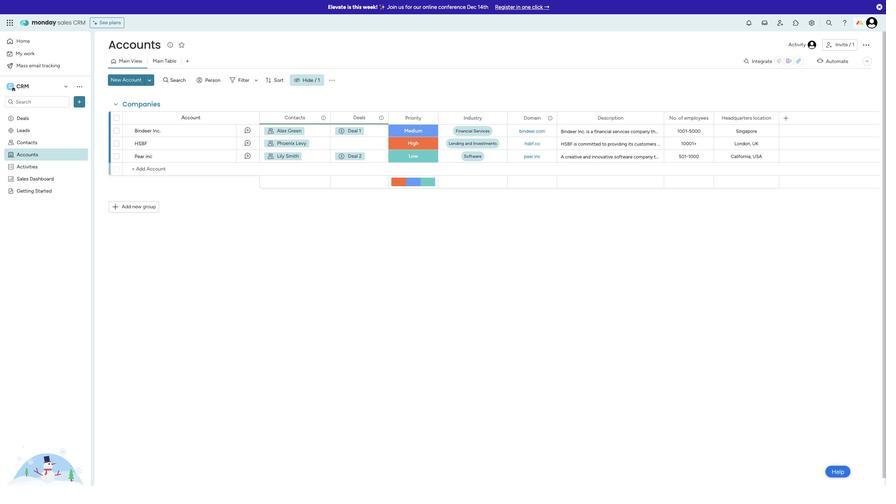 Task type: describe. For each thing, give the bounding box(es) containing it.
lily smith element
[[264, 152, 302, 161]]

alex
[[277, 128, 287, 134]]

1001-
[[678, 129, 689, 134]]

0 vertical spatial options image
[[862, 41, 871, 49]]

column information image for domain
[[548, 115, 553, 121]]

investing
[[739, 129, 758, 134]]

Search field
[[169, 75, 190, 85]]

conference
[[439, 4, 466, 10]]

leads
[[17, 127, 30, 133]]

add
[[122, 204, 131, 210]]

sales dashboard
[[17, 176, 54, 182]]

domain
[[524, 115, 541, 121]]

0 horizontal spatial a
[[591, 129, 593, 134]]

menu image
[[329, 77, 336, 84]]

offers
[[738, 141, 750, 147]]

levy
[[296, 140, 307, 146]]

including
[[805, 141, 824, 147]]

financial
[[456, 129, 473, 134]]

svg image for lily
[[267, 153, 274, 160]]

0 horizontal spatial accounts
[[17, 151, 38, 157]]

column information image for contacts
[[321, 115, 326, 121]]

software
[[614, 154, 633, 160]]

1 horizontal spatial crm
[[73, 19, 86, 27]]

us
[[399, 4, 404, 10]]

2 horizontal spatial a
[[752, 141, 754, 147]]

each
[[774, 154, 784, 160]]

5000
[[689, 129, 701, 134]]

deal 1
[[348, 128, 361, 134]]

lottie animation image
[[0, 414, 91, 486]]

deal 2
[[348, 153, 362, 159]]

add new group
[[122, 204, 156, 210]]

show board description image
[[166, 41, 174, 48]]

arrow down image
[[252, 76, 261, 84]]

workspace options image
[[76, 83, 83, 90]]

list box containing deals
[[0, 111, 91, 293]]

low
[[409, 153, 418, 159]]

bindeer inc.
[[135, 128, 161, 134]]

main for main view
[[119, 58, 130, 64]]

select product image
[[6, 19, 14, 26]]

elevate is this week! ✨ join us for our online conference dec 14th
[[328, 4, 489, 10]]

lottie animation element
[[0, 414, 91, 486]]

and left the in-
[[856, 141, 864, 147]]

0 horizontal spatial options image
[[76, 98, 83, 105]]

main table
[[153, 58, 176, 64]]

autopilot image
[[817, 56, 824, 65]]

services
[[474, 129, 490, 134]]

employees
[[685, 115, 709, 121]]

my
[[16, 50, 23, 56]]

investments
[[473, 141, 497, 146]]

getting
[[17, 188, 34, 194]]

work
[[24, 50, 35, 56]]

ways
[[776, 141, 786, 147]]

uk
[[753, 141, 759, 146]]

main for main table
[[153, 58, 164, 64]]

mass
[[16, 63, 28, 69]]

california,
[[731, 154, 752, 159]]

register in one click →
[[495, 4, 550, 10]]

getting started
[[17, 188, 52, 194]]

view
[[131, 58, 142, 64]]

builds
[[664, 154, 676, 160]]

Deals field
[[352, 114, 367, 122]]

→
[[544, 4, 550, 10]]

hsbf is committed to providing its customers with the best possible experience, and offers a variety of ways to bank, including online, mobile, and in-branch.
[[561, 141, 886, 147]]

collapse board header image
[[865, 58, 870, 64]]

wide
[[683, 129, 693, 134]]

2 horizontal spatial of
[[770, 141, 775, 147]]

+ Add Account text field
[[126, 165, 256, 174]]

other.
[[785, 154, 797, 160]]

invite / 1 button
[[823, 39, 858, 51]]

no. of employees
[[670, 115, 709, 121]]

501-1000
[[679, 154, 699, 159]]

Contacts field
[[283, 114, 307, 122]]

monday sales crm
[[32, 19, 86, 27]]

1 horizontal spatial options image
[[320, 112, 325, 124]]

priority
[[406, 115, 421, 121]]

providing
[[608, 141, 627, 147]]

invite / 1
[[836, 42, 855, 48]]

public dashboard image
[[7, 175, 14, 182]]

contacts inside field
[[285, 115, 305, 121]]

hsbf for hsbf is committed to providing its customers with the best possible experience, and offers a variety of ways to bank, including online, mobile, and in-branch.
[[561, 141, 573, 147]]

and up including
[[806, 129, 813, 134]]

phoenix levy
[[277, 140, 307, 146]]

activity
[[789, 42, 806, 48]]

pear
[[135, 154, 144, 160]]

location
[[754, 115, 772, 121]]

mass email tracking
[[16, 63, 60, 69]]

✨
[[379, 4, 386, 10]]

1 horizontal spatial of
[[707, 129, 712, 134]]

christina overa image
[[867, 17, 878, 29]]

svg image for deal
[[338, 128, 345, 135]]

and right banking
[[730, 129, 738, 134]]

invite
[[836, 42, 848, 48]]

crm inside workspace selection element
[[16, 83, 29, 90]]

activities
[[17, 164, 38, 170]]

sort button
[[263, 74, 288, 86]]

bindeer for bindeer inc. is a financial services company that provides a wide range of banking and investing services to individuals and businesses.
[[561, 129, 577, 134]]

smith
[[286, 153, 299, 159]]

1 vertical spatial with
[[764, 154, 773, 160]]

for
[[405, 4, 412, 10]]

inbox image
[[761, 19, 769, 26]]

inc. for bindeer inc. is a financial services company that provides a wide range of banking and investing services to individuals and businesses.
[[578, 129, 585, 134]]

london, uk
[[735, 141, 759, 146]]

options image for no. of employees
[[704, 112, 709, 124]]

help button
[[826, 466, 851, 478]]

help image
[[842, 19, 849, 26]]

/ for invite
[[850, 42, 851, 48]]

headquarters
[[722, 115, 752, 121]]

1 vertical spatial that
[[654, 154, 663, 160]]

range
[[694, 129, 706, 134]]

medium
[[404, 128, 423, 134]]

our
[[414, 4, 422, 10]]

tracking
[[42, 63, 60, 69]]

and down committed
[[583, 154, 591, 160]]

to down financial
[[602, 141, 607, 147]]

activity button
[[786, 39, 820, 51]]

group
[[143, 204, 156, 210]]

home button
[[4, 36, 77, 47]]

table
[[165, 58, 176, 64]]

automate
[[826, 58, 849, 64]]

lending
[[449, 141, 464, 146]]

svg image for alex
[[267, 128, 274, 135]]

bindeer.com link
[[518, 128, 547, 134]]



Task type: locate. For each thing, give the bounding box(es) containing it.
is
[[347, 4, 351, 10], [587, 129, 590, 134], [574, 141, 577, 147]]

inc. down companies field
[[153, 128, 161, 134]]

1 horizontal spatial accounts
[[108, 37, 161, 53]]

/ right invite
[[850, 42, 851, 48]]

svg image for phoenix
[[267, 140, 274, 147]]

2 svg image from the left
[[338, 128, 345, 135]]

1 horizontal spatial account
[[181, 115, 201, 121]]

deals inside the deals field
[[353, 115, 366, 121]]

deal for deal 1
[[348, 128, 358, 134]]

0 horizontal spatial main
[[119, 58, 130, 64]]

sales
[[58, 19, 72, 27]]

dapulse integrations image
[[744, 59, 749, 64]]

0 horizontal spatial services
[[613, 129, 630, 134]]

1 for hide / 1
[[318, 77, 320, 83]]

contacts down leads
[[17, 139, 37, 145]]

deal left 2
[[348, 153, 358, 159]]

0 vertical spatial 1
[[853, 42, 855, 48]]

bindeer up pear inc
[[135, 128, 152, 134]]

0 vertical spatial is
[[347, 4, 351, 10]]

1 vertical spatial options image
[[76, 98, 83, 105]]

that
[[651, 129, 660, 134], [654, 154, 663, 160]]

1 horizontal spatial services
[[759, 129, 776, 134]]

option
[[0, 112, 91, 113]]

register
[[495, 4, 515, 10]]

plans
[[109, 20, 121, 26]]

column information image right contacts field
[[321, 115, 326, 121]]

2 vertical spatial is
[[574, 141, 577, 147]]

/
[[850, 42, 851, 48], [315, 77, 317, 83]]

Description field
[[596, 114, 626, 122]]

0 vertical spatial crm
[[73, 19, 86, 27]]

1 svg image from the left
[[267, 128, 274, 135]]

1 horizontal spatial column information image
[[379, 115, 384, 121]]

1 horizontal spatial /
[[850, 42, 851, 48]]

column information image right the deals field
[[379, 115, 384, 121]]

register in one click → link
[[495, 4, 550, 10]]

0 horizontal spatial with
[[658, 141, 667, 147]]

1 horizontal spatial svg image
[[338, 128, 345, 135]]

1 horizontal spatial hsbf
[[561, 141, 573, 147]]

0 vertical spatial /
[[850, 42, 851, 48]]

Companies field
[[121, 100, 162, 109]]

svg image left phoenix
[[267, 140, 274, 147]]

2 horizontal spatial is
[[587, 129, 590, 134]]

inc
[[146, 154, 152, 160]]

deals up leads
[[17, 115, 29, 121]]

1 horizontal spatial contacts
[[285, 115, 305, 121]]

1 down the deals field
[[359, 128, 361, 134]]

in
[[516, 4, 521, 10]]

and right 'lending' at the top of the page
[[465, 141, 472, 146]]

with left the
[[658, 141, 667, 147]]

0 horizontal spatial 1
[[318, 77, 320, 83]]

and left offers
[[729, 141, 737, 147]]

1 vertical spatial 1
[[318, 77, 320, 83]]

angle down image
[[148, 77, 151, 83]]

0 vertical spatial of
[[679, 115, 683, 121]]

main left view
[[119, 58, 130, 64]]

hsbf.co link
[[523, 141, 542, 146]]

svg image left the lily
[[267, 153, 274, 160]]

1 for invite / 1
[[853, 42, 855, 48]]

svg image inside deal 2 element
[[338, 153, 345, 160]]

monday
[[32, 19, 56, 27]]

virtually
[[746, 154, 763, 160]]

svg image inside lily smith element
[[267, 153, 274, 160]]

0 horizontal spatial account
[[122, 77, 142, 83]]

join
[[387, 4, 397, 10]]

1 horizontal spatial is
[[574, 141, 577, 147]]

1 horizontal spatial deals
[[353, 115, 366, 121]]

mobile,
[[840, 141, 855, 147]]

company down customers
[[634, 154, 653, 160]]

lily smith
[[277, 153, 299, 159]]

and
[[730, 129, 738, 134], [806, 129, 813, 134], [465, 141, 472, 146], [729, 141, 737, 147], [856, 141, 864, 147], [583, 154, 591, 160]]

1000
[[689, 154, 699, 159]]

0 vertical spatial deal
[[348, 128, 358, 134]]

deal inside the deal 1 element
[[348, 128, 358, 134]]

online
[[423, 4, 437, 10]]

501-
[[679, 154, 689, 159]]

hsbf up pear
[[135, 141, 147, 147]]

Search in workspace field
[[15, 98, 60, 106]]

description
[[598, 115, 624, 121]]

deal 1 element
[[335, 127, 364, 135]]

workspace image
[[7, 83, 14, 91]]

lending and investments
[[449, 141, 497, 146]]

svg image left alex
[[267, 128, 274, 135]]

options image
[[862, 41, 871, 49], [76, 98, 83, 105], [320, 112, 325, 124]]

lily
[[277, 153, 285, 159]]

person button
[[194, 74, 225, 86]]

deal down the deals field
[[348, 128, 358, 134]]

services up "providing"
[[613, 129, 630, 134]]

0 vertical spatial that
[[651, 129, 660, 134]]

to left help
[[697, 154, 702, 160]]

industry
[[464, 115, 482, 121]]

that left builds
[[654, 154, 663, 160]]

1 horizontal spatial bindeer
[[561, 129, 577, 134]]

of inside no. of employees field
[[679, 115, 683, 121]]

account
[[122, 77, 142, 83], [181, 115, 201, 121]]

0 horizontal spatial is
[[347, 4, 351, 10]]

svg image
[[267, 128, 274, 135], [338, 128, 345, 135]]

crm right workspace icon
[[16, 83, 29, 90]]

a left financial
[[591, 129, 593, 134]]

main left table
[[153, 58, 164, 64]]

sales
[[17, 176, 29, 182]]

main table button
[[147, 56, 182, 67]]

deal inside deal 2 element
[[348, 153, 358, 159]]

2 services from the left
[[759, 129, 776, 134]]

2 deal from the top
[[348, 153, 358, 159]]

apps image
[[793, 19, 800, 26]]

emails settings image
[[808, 19, 816, 26]]

1 horizontal spatial main
[[153, 58, 164, 64]]

of left ways
[[770, 141, 775, 147]]

1 vertical spatial of
[[707, 129, 712, 134]]

person
[[205, 77, 220, 83]]

No. of employees field
[[668, 114, 711, 122]]

0 horizontal spatial column information image
[[321, 115, 326, 121]]

Accounts field
[[107, 37, 163, 53]]

notifications image
[[746, 19, 753, 26]]

possible
[[686, 141, 703, 147]]

bindeer.com
[[520, 128, 545, 134]]

options image down workspace options image
[[76, 98, 83, 105]]

Priority field
[[404, 114, 423, 122]]

to
[[777, 129, 782, 134], [602, 141, 607, 147], [788, 141, 792, 147], [697, 154, 702, 160]]

contacts up green in the left of the page
[[285, 115, 305, 121]]

1 horizontal spatial with
[[764, 154, 773, 160]]

financial
[[594, 129, 612, 134]]

0 horizontal spatial bindeer
[[135, 128, 152, 134]]

singapore
[[736, 129, 757, 134]]

bindeer up creative
[[561, 129, 577, 134]]

1 horizontal spatial a
[[680, 129, 682, 134]]

dashboard
[[30, 176, 54, 182]]

1 deal from the top
[[348, 128, 358, 134]]

filter button
[[227, 74, 261, 86]]

its
[[629, 141, 634, 147]]

0 horizontal spatial svg image
[[267, 128, 274, 135]]

2
[[359, 153, 362, 159]]

Industry field
[[462, 114, 484, 122]]

see plans
[[99, 20, 121, 26]]

2 horizontal spatial column information image
[[548, 115, 553, 121]]

1 horizontal spatial 1
[[359, 128, 361, 134]]

1 vertical spatial contacts
[[17, 139, 37, 145]]

0 horizontal spatial contacts
[[17, 139, 37, 145]]

see plans button
[[90, 17, 124, 28]]

hide
[[303, 77, 313, 83]]

crm right sales
[[73, 19, 86, 27]]

0 horizontal spatial of
[[679, 115, 683, 121]]

accounts up activities
[[17, 151, 38, 157]]

1 vertical spatial company
[[634, 154, 653, 160]]

is left this
[[347, 4, 351, 10]]

0 vertical spatial with
[[658, 141, 667, 147]]

column information image for deals
[[379, 115, 384, 121]]

1 services from the left
[[613, 129, 630, 134]]

2 horizontal spatial options image
[[862, 41, 871, 49]]

high
[[408, 140, 419, 146]]

deal
[[348, 128, 358, 134], [348, 153, 358, 159]]

options image for priority
[[428, 112, 433, 124]]

1 right invite
[[853, 42, 855, 48]]

svg image left deal 1
[[338, 128, 345, 135]]

invite members image
[[777, 19, 784, 26]]

1 inside button
[[853, 42, 855, 48]]

account inside button
[[122, 77, 142, 83]]

with right "usa"
[[764, 154, 773, 160]]

svg image
[[267, 140, 274, 147], [267, 153, 274, 160], [338, 153, 345, 160]]

column information image right domain field
[[548, 115, 553, 121]]

to right ways
[[788, 141, 792, 147]]

hide / 1
[[303, 77, 320, 83]]

a left wide
[[680, 129, 682, 134]]

company up customers
[[631, 129, 650, 134]]

/ for hide
[[315, 77, 317, 83]]

options image
[[378, 112, 383, 124], [428, 112, 433, 124], [547, 112, 552, 124], [704, 112, 709, 124], [769, 112, 774, 124]]

individuals
[[783, 129, 804, 134]]

deals
[[353, 115, 366, 121], [17, 115, 29, 121]]

1 vertical spatial accounts
[[17, 151, 38, 157]]

help
[[832, 468, 845, 475]]

1 vertical spatial is
[[587, 129, 590, 134]]

0 horizontal spatial /
[[315, 77, 317, 83]]

headquarters location
[[722, 115, 772, 121]]

1 vertical spatial deal
[[348, 153, 358, 159]]

/ right 'hide'
[[315, 77, 317, 83]]

1 main from the left
[[119, 58, 130, 64]]

accounts up view
[[108, 37, 161, 53]]

deal 2 element
[[335, 152, 365, 161]]

bindeer for bindeer inc.
[[135, 128, 152, 134]]

phoenix levy element
[[264, 139, 310, 148]]

1 right 'hide'
[[318, 77, 320, 83]]

hsbf for hsbf
[[135, 141, 147, 147]]

email
[[29, 63, 41, 69]]

bank,
[[793, 141, 804, 147]]

one
[[522, 4, 531, 10]]

my work button
[[4, 48, 77, 59]]

see
[[99, 20, 108, 26]]

svg image for deal
[[338, 153, 345, 160]]

search everything image
[[826, 19, 833, 26]]

this
[[353, 4, 362, 10]]

1 vertical spatial account
[[181, 115, 201, 121]]

workspace selection element
[[7, 82, 30, 92]]

filter
[[238, 77, 250, 83]]

0 vertical spatial accounts
[[108, 37, 161, 53]]

0 horizontal spatial hsbf
[[135, 141, 147, 147]]

0 horizontal spatial deals
[[17, 115, 29, 121]]

of right range
[[707, 129, 712, 134]]

public board image
[[7, 187, 14, 194]]

online,
[[825, 141, 839, 147]]

dec
[[467, 4, 477, 10]]

/ inside button
[[850, 42, 851, 48]]

provides
[[661, 129, 679, 134]]

svg image inside the deal 1 element
[[338, 128, 345, 135]]

2 main from the left
[[153, 58, 164, 64]]

0 horizontal spatial inc.
[[153, 128, 161, 134]]

is up committed
[[587, 129, 590, 134]]

1 vertical spatial /
[[315, 77, 317, 83]]

0 vertical spatial company
[[631, 129, 650, 134]]

deals up deal 1
[[353, 115, 366, 121]]

0 vertical spatial account
[[122, 77, 142, 83]]

committed
[[578, 141, 601, 147]]

main
[[119, 58, 130, 64], [153, 58, 164, 64]]

options image up collapse board header image
[[862, 41, 871, 49]]

main view
[[119, 58, 142, 64]]

2 vertical spatial 1
[[359, 128, 361, 134]]

that left 'provides'
[[651, 129, 660, 134]]

deal for deal 2
[[348, 153, 358, 159]]

deals inside list box
[[17, 115, 29, 121]]

0 vertical spatial contacts
[[285, 115, 305, 121]]

14th
[[478, 4, 489, 10]]

of right no.
[[679, 115, 683, 121]]

company
[[631, 129, 650, 134], [634, 154, 653, 160]]

is for committed
[[574, 141, 577, 147]]

Domain field
[[522, 114, 543, 122]]

integrate
[[752, 58, 773, 64]]

services up variety
[[759, 129, 776, 134]]

pear.inc link
[[523, 154, 542, 159]]

a
[[561, 154, 564, 160]]

svg image inside phoenix levy element
[[267, 140, 274, 147]]

inc. for bindeer inc.
[[153, 128, 161, 134]]

svg image inside the alex green element
[[267, 128, 274, 135]]

hsbf up a
[[561, 141, 573, 147]]

of
[[679, 115, 683, 121], [707, 129, 712, 134], [770, 141, 775, 147]]

bindeer inc. is a financial services company that provides a wide range of banking and investing services to individuals and businesses.
[[561, 129, 838, 134]]

2 horizontal spatial 1
[[853, 42, 855, 48]]

2 vertical spatial of
[[770, 141, 775, 147]]

is for this
[[347, 4, 351, 10]]

inc. up committed
[[578, 129, 585, 134]]

options image for headquarters location
[[769, 112, 774, 124]]

svg image left deal 2
[[338, 153, 345, 160]]

c
[[9, 83, 12, 89]]

is up creative
[[574, 141, 577, 147]]

hsbf.co
[[525, 141, 540, 146]]

column information image
[[321, 115, 326, 121], [379, 115, 384, 121], [548, 115, 553, 121]]

Headquarters location field
[[720, 114, 773, 122]]

options image right contacts field
[[320, 112, 325, 124]]

add to favorites image
[[178, 41, 185, 48]]

1 vertical spatial crm
[[16, 83, 29, 90]]

people
[[713, 154, 727, 160]]

0 horizontal spatial crm
[[16, 83, 29, 90]]

variety
[[755, 141, 769, 147]]

to up ways
[[777, 129, 782, 134]]

innovative
[[592, 154, 613, 160]]

v2 search image
[[163, 76, 169, 84]]

alex green element
[[264, 127, 305, 135]]

mass email tracking button
[[4, 60, 77, 71]]

list box
[[0, 111, 91, 293]]

businesses.
[[814, 129, 838, 134]]

experience,
[[704, 141, 728, 147]]

a right offers
[[752, 141, 754, 147]]

elevate
[[328, 4, 346, 10]]

add view image
[[186, 59, 189, 64]]

2 vertical spatial options image
[[320, 112, 325, 124]]

sort
[[274, 77, 284, 83]]

branch.
[[870, 141, 886, 147]]

1 horizontal spatial inc.
[[578, 129, 585, 134]]



Task type: vqa. For each thing, say whether or not it's contained in the screenshot.
Inc.
yes



